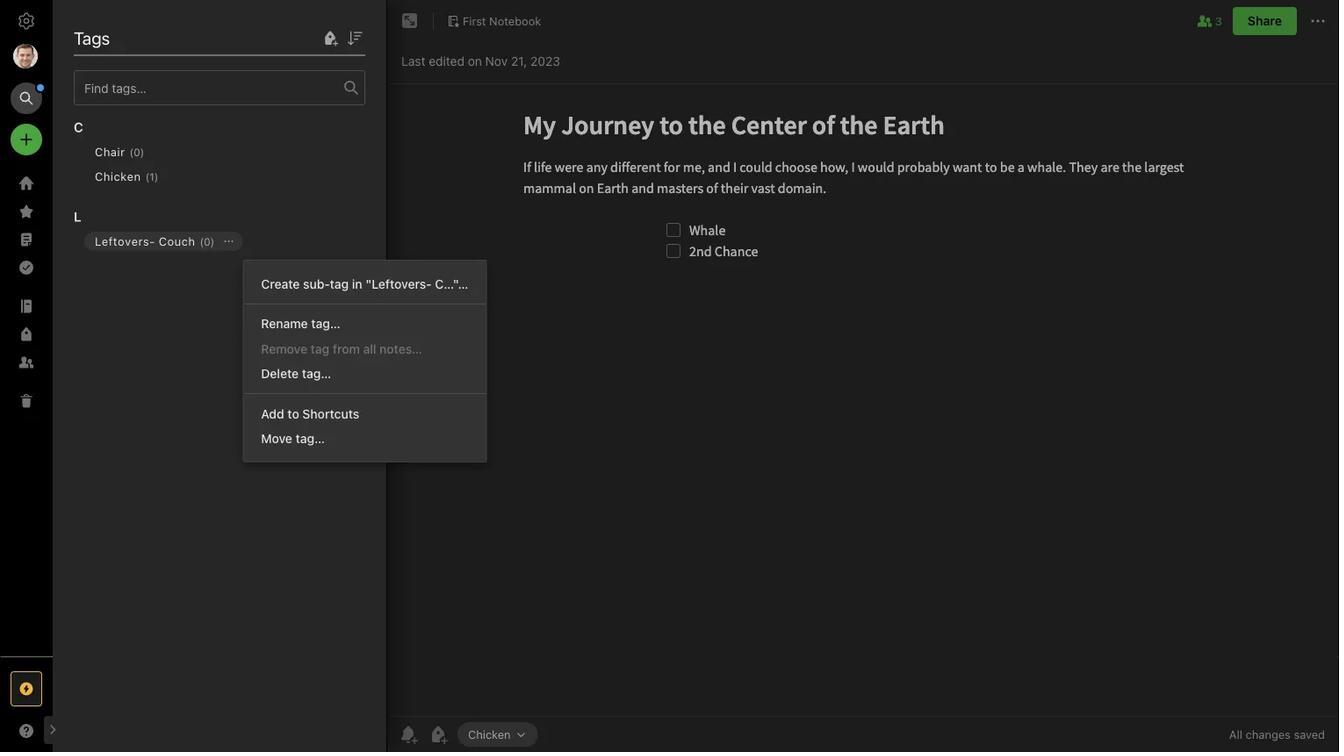Task type: vqa. For each thing, say whether or not it's contained in the screenshot.
Chicken
yes



Task type: describe. For each thing, give the bounding box(es) containing it.
0 vertical spatial and
[[255, 246, 277, 260]]

move tag… link
[[244, 426, 486, 452]]

center
[[184, 227, 223, 242]]

( for chicken
[[145, 171, 150, 183]]

( inside leftovers- couch ( 0 )
[[200, 236, 204, 248]]

thumbnail image
[[295, 331, 372, 408]]

tag actions image for chair
[[144, 145, 172, 159]]

upgrade image
[[16, 679, 37, 700]]

0 vertical spatial tag
[[330, 277, 349, 291]]

first notebook
[[463, 14, 541, 27]]

remove
[[261, 342, 307, 356]]

to inside the dropdown list menu
[[288, 407, 299, 421]]

add tag image
[[428, 725, 449, 746]]

21,
[[511, 54, 527, 69]]

remove tag from all notes… link
[[244, 336, 486, 361]]

my journey to the center of the earth if life were any different for me, and i could choose how, i would probably want to be a whale. they are the largest mammal on earth and masters of their vast d...
[[76, 227, 362, 315]]

notes
[[90, 18, 139, 38]]

chicken for chicken ( 1 )
[[95, 170, 141, 183]]

saved
[[1294, 729, 1326, 742]]

0 horizontal spatial earth
[[229, 282, 259, 297]]

chicken for chicken
[[468, 728, 511, 742]]

want
[[202, 264, 229, 278]]

how,
[[76, 264, 102, 278]]

click to expand image
[[45, 720, 58, 741]]

leftovers- couch ( 0 )
[[95, 235, 215, 248]]

first
[[463, 14, 486, 27]]

dropdown list menu
[[244, 271, 486, 452]]

0 vertical spatial earth
[[263, 227, 294, 242]]

filters
[[70, 95, 111, 107]]

1 vertical spatial and
[[263, 282, 284, 297]]

chicken button
[[458, 723, 538, 748]]

add to shortcuts
[[261, 407, 359, 421]]

tags
[[74, 27, 110, 48]]

c
[[74, 119, 83, 135]]

could
[[286, 246, 318, 260]]

1
[[150, 171, 154, 183]]

4 notes
[[74, 55, 117, 69]]

tag actions image for chicken
[[158, 170, 187, 184]]

masters
[[287, 282, 333, 297]]

tag… for move tag…
[[296, 432, 325, 446]]

all changes saved
[[1230, 729, 1326, 742]]

delete tag… link
[[244, 361, 486, 386]]

1 horizontal spatial i
[[280, 246, 283, 260]]

share
[[1248, 14, 1282, 28]]

Sort field
[[344, 27, 365, 49]]

me,
[[231, 246, 252, 260]]

move tag…
[[261, 432, 325, 446]]

different
[[160, 246, 209, 260]]

2023
[[531, 54, 560, 69]]

rename tag…
[[261, 317, 341, 331]]

changes
[[1246, 729, 1291, 742]]

0 inside the "chair ( 0 )"
[[134, 146, 140, 159]]

delete
[[261, 367, 299, 381]]

rename tag… link
[[244, 311, 486, 336]]

add
[[261, 407, 284, 421]]

0 inside leftovers- couch ( 0 )
[[204, 236, 211, 248]]

tag… for delete tag…
[[302, 367, 331, 381]]

are
[[76, 282, 93, 297]]

note window element
[[387, 0, 1340, 753]]

Find tags… text field
[[75, 76, 344, 99]]

any
[[137, 246, 157, 260]]

1 horizontal spatial to
[[232, 264, 244, 278]]

whale.
[[275, 264, 311, 278]]

4
[[74, 55, 82, 69]]

images
[[98, 158, 139, 172]]

create sub-tag in "leftovers- c…"… link
[[244, 271, 486, 296]]

all
[[363, 342, 376, 356]]

( for chair
[[130, 146, 134, 159]]

couch
[[159, 235, 195, 248]]

images button
[[69, 151, 169, 179]]

journey
[[96, 227, 143, 242]]

account image
[[13, 44, 38, 69]]

d...
[[132, 301, 149, 315]]

move
[[261, 432, 292, 446]]

tag actions field for chicken
[[158, 167, 187, 186]]

WHAT'S NEW field
[[0, 718, 53, 746]]

they
[[314, 264, 342, 278]]

row group containing c
[[74, 105, 379, 279]]

1 horizontal spatial the
[[162, 227, 180, 242]]



Task type: locate. For each thing, give the bounding box(es) containing it.
tag actions image up "1" on the left top of page
[[144, 145, 172, 159]]

( left for
[[200, 236, 204, 248]]

0 vertical spatial tag actions field
[[144, 142, 172, 162]]

sub-
[[303, 277, 330, 291]]

0 up chicken ( 1 )
[[134, 146, 140, 159]]

0 horizontal spatial )
[[140, 146, 144, 159]]

Account field
[[0, 39, 53, 74]]

c…"…
[[435, 277, 469, 291]]

0 horizontal spatial 0
[[134, 146, 140, 159]]

add a reminder image
[[398, 725, 419, 746]]

earth up could
[[263, 227, 294, 242]]

1 vertical spatial chicken
[[468, 728, 511, 742]]

chicken
[[95, 170, 141, 183], [468, 728, 511, 742]]

2 vertical spatial )
[[211, 236, 215, 248]]

from
[[333, 342, 360, 356]]

mammal
[[161, 282, 209, 297]]

1 vertical spatial of
[[336, 282, 347, 297]]

probably
[[148, 264, 198, 278]]

their
[[76, 301, 101, 315]]

0 horizontal spatial chicken
[[95, 170, 141, 183]]

(
[[130, 146, 134, 159], [145, 171, 150, 183], [200, 236, 204, 248]]

create new tag image
[[320, 28, 341, 49]]

to
[[147, 227, 158, 242], [232, 264, 244, 278], [288, 407, 299, 421]]

notes
[[85, 55, 117, 69]]

and up a
[[255, 246, 277, 260]]

the
[[162, 227, 180, 242], [241, 227, 260, 242], [97, 282, 115, 297]]

0 horizontal spatial the
[[97, 282, 115, 297]]

tree
[[0, 170, 53, 656]]

tag actions image
[[144, 145, 172, 159], [158, 170, 187, 184]]

tag
[[330, 277, 349, 291], [311, 342, 330, 356]]

expand note image
[[400, 11, 421, 32]]

on inside my journey to the center of the earth if life were any different for me, and i could choose how, i would probably want to be a whale. they are the largest mammal on earth and masters of their vast d...
[[212, 282, 226, 297]]

1 vertical spatial tag…
[[302, 367, 331, 381]]

largest
[[118, 282, 157, 297]]

1 vertical spatial )
[[154, 171, 158, 183]]

0 horizontal spatial i
[[105, 264, 108, 278]]

)
[[140, 146, 144, 159], [154, 171, 158, 183], [211, 236, 215, 248]]

2 horizontal spatial the
[[241, 227, 260, 242]]

were
[[106, 246, 134, 260]]

tag… down remove tag from all notes…
[[302, 367, 331, 381]]

) inside leftovers- couch ( 0 )
[[211, 236, 215, 248]]

1 vertical spatial tag
[[311, 342, 330, 356]]

( right images
[[145, 171, 150, 183]]

tag… up remove tag from all notes…
[[311, 317, 341, 331]]

notebook
[[489, 14, 541, 27]]

row group
[[74, 105, 379, 279]]

3
[[1216, 14, 1223, 27]]

of
[[226, 227, 238, 242], [336, 282, 347, 297]]

edited
[[429, 54, 465, 69]]

( inside the "chair ( 0 )"
[[130, 146, 134, 159]]

0 vertical spatial on
[[468, 54, 482, 69]]

0 horizontal spatial of
[[226, 227, 238, 242]]

for
[[212, 246, 228, 260]]

chair
[[95, 145, 125, 159]]

0 vertical spatial chicken
[[95, 170, 141, 183]]

0 horizontal spatial to
[[147, 227, 158, 242]]

rename
[[261, 317, 308, 331]]

to left be
[[232, 264, 244, 278]]

and down a
[[263, 282, 284, 297]]

1 vertical spatial tag actions field
[[158, 167, 187, 186]]

choose
[[321, 246, 362, 260]]

0 vertical spatial to
[[147, 227, 158, 242]]

the up vast
[[97, 282, 115, 297]]

0
[[134, 146, 140, 159], [204, 236, 211, 248]]

chicken down the "chair ( 0 )"
[[95, 170, 141, 183]]

2 vertical spatial tag…
[[296, 432, 325, 446]]

tag actions image right "1" on the left top of page
[[158, 170, 187, 184]]

tag actions field for leftovers- couch
[[215, 232, 243, 251]]

3 button
[[1194, 11, 1223, 32]]

) inside the "chair ( 0 )"
[[140, 146, 144, 159]]

chicken inside button
[[468, 728, 511, 742]]

share button
[[1233, 7, 1297, 35]]

delete tag…
[[261, 367, 331, 381]]

the up me,
[[241, 227, 260, 242]]

1 vertical spatial 0
[[204, 236, 211, 248]]

i left could
[[280, 246, 283, 260]]

sort options image
[[344, 28, 365, 49]]

create sub-tag in "leftovers- c…"…
[[261, 277, 469, 291]]

in
[[352, 277, 362, 291]]

1 horizontal spatial 0
[[204, 236, 211, 248]]

0 horizontal spatial on
[[212, 282, 226, 297]]

) for chair
[[140, 146, 144, 159]]

1 vertical spatial tag actions image
[[158, 170, 187, 184]]

create
[[261, 277, 300, 291]]

to up any
[[147, 227, 158, 242]]

0 vertical spatial of
[[226, 227, 238, 242]]

chicken ( 1 )
[[95, 170, 158, 183]]

Note Editor text field
[[387, 84, 1340, 717]]

tag… inside "link"
[[302, 367, 331, 381]]

0 vertical spatial )
[[140, 146, 144, 159]]

a
[[265, 264, 271, 278]]

be
[[247, 264, 261, 278]]

last edited on nov 21, 2023
[[401, 54, 560, 69]]

i right how,
[[105, 264, 108, 278]]

0 vertical spatial (
[[130, 146, 134, 159]]

1 horizontal spatial )
[[154, 171, 158, 183]]

earth
[[263, 227, 294, 242], [229, 282, 259, 297]]

2 horizontal spatial )
[[211, 236, 215, 248]]

1 horizontal spatial chicken
[[468, 728, 511, 742]]

home image
[[16, 173, 37, 194]]

chicken right add tag icon
[[468, 728, 511, 742]]

Tag actions field
[[144, 142, 172, 162], [158, 167, 187, 186], [215, 232, 243, 251]]

tag…
[[311, 317, 341, 331], [302, 367, 331, 381], [296, 432, 325, 446]]

on inside note window 'element'
[[468, 54, 482, 69]]

0 vertical spatial tag actions image
[[144, 145, 172, 159]]

1 horizontal spatial of
[[336, 282, 347, 297]]

tag… for rename tag…
[[311, 317, 341, 331]]

my
[[76, 227, 93, 242]]

) for chicken
[[154, 171, 158, 183]]

1 vertical spatial to
[[232, 264, 244, 278]]

nov
[[485, 54, 508, 69]]

and
[[255, 246, 277, 260], [263, 282, 284, 297]]

to right "add"
[[288, 407, 299, 421]]

vast
[[105, 301, 128, 315]]

of left in
[[336, 282, 347, 297]]

on down 'want' at the left of the page
[[212, 282, 226, 297]]

) inside chicken ( 1 )
[[154, 171, 158, 183]]

2 vertical spatial tag actions field
[[215, 232, 243, 251]]

0 horizontal spatial (
[[130, 146, 134, 159]]

on
[[468, 54, 482, 69], [212, 282, 226, 297]]

if
[[76, 246, 83, 260]]

shortcuts
[[303, 407, 359, 421]]

1 horizontal spatial on
[[468, 54, 482, 69]]

notes…
[[380, 342, 423, 356]]

2 horizontal spatial to
[[288, 407, 299, 421]]

the up different
[[162, 227, 180, 242]]

leftovers-
[[95, 235, 155, 248]]

of up me,
[[226, 227, 238, 242]]

0 vertical spatial 0
[[134, 146, 140, 159]]

0 left for
[[204, 236, 211, 248]]

tag left from
[[311, 342, 330, 356]]

on left nov
[[468, 54, 482, 69]]

chair ( 0 )
[[95, 145, 144, 159]]

chicken inside row group
[[95, 170, 141, 183]]

1 horizontal spatial (
[[145, 171, 150, 183]]

leftovers- couch row
[[74, 228, 379, 279]]

remove tag from all notes…
[[261, 342, 423, 356]]

( right chair
[[130, 146, 134, 159]]

1 vertical spatial on
[[212, 282, 226, 297]]

0 vertical spatial tag…
[[311, 317, 341, 331]]

last
[[401, 54, 426, 69]]

settings image
[[16, 11, 37, 32]]

2 horizontal spatial (
[[200, 236, 204, 248]]

tag actions field inside leftovers- couch row
[[215, 232, 243, 251]]

"leftovers-
[[366, 277, 432, 291]]

would
[[111, 264, 145, 278]]

life
[[86, 246, 103, 260]]

1 vertical spatial earth
[[229, 282, 259, 297]]

all
[[1230, 729, 1243, 742]]

1 horizontal spatial earth
[[263, 227, 294, 242]]

earth down be
[[229, 282, 259, 297]]

1 vertical spatial i
[[105, 264, 108, 278]]

tag actions field for chair
[[144, 142, 172, 162]]

( inside chicken ( 1 )
[[145, 171, 150, 183]]

0 vertical spatial i
[[280, 246, 283, 260]]

2 vertical spatial to
[[288, 407, 299, 421]]

tag… down 'add to shortcuts'
[[296, 432, 325, 446]]

first notebook button
[[441, 9, 548, 33]]

2 vertical spatial (
[[200, 236, 204, 248]]

tag left in
[[330, 277, 349, 291]]

add to shortcuts link
[[244, 401, 486, 426]]

1 vertical spatial (
[[145, 171, 150, 183]]

l
[[74, 209, 81, 224]]



